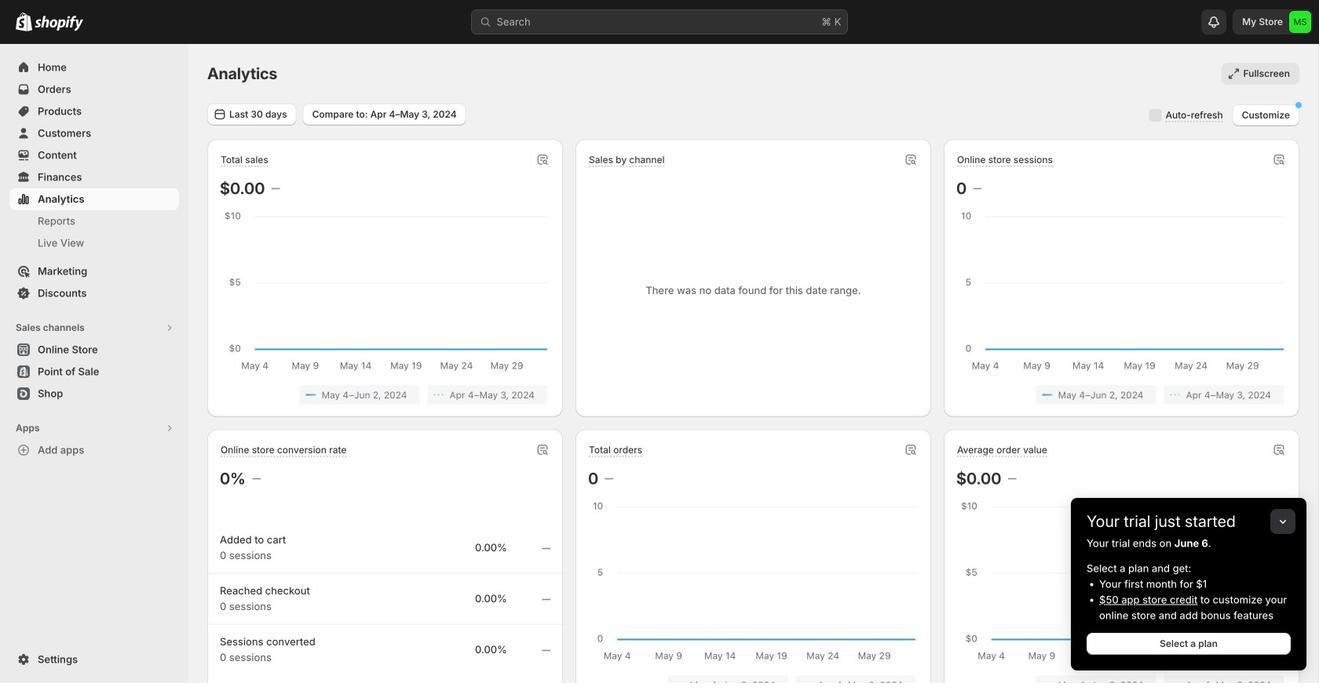 Task type: describe. For each thing, give the bounding box(es) containing it.
1 horizontal spatial shopify image
[[35, 16, 83, 31]]



Task type: locate. For each thing, give the bounding box(es) containing it.
0 horizontal spatial shopify image
[[16, 12, 32, 31]]

list
[[223, 386, 547, 405], [959, 386, 1284, 405], [591, 676, 915, 684], [959, 676, 1284, 684]]

shopify image
[[16, 12, 32, 31], [35, 16, 83, 31]]

my store image
[[1289, 11, 1311, 33]]



Task type: vqa. For each thing, say whether or not it's contained in the screenshot.
right the Shopify "image"
yes



